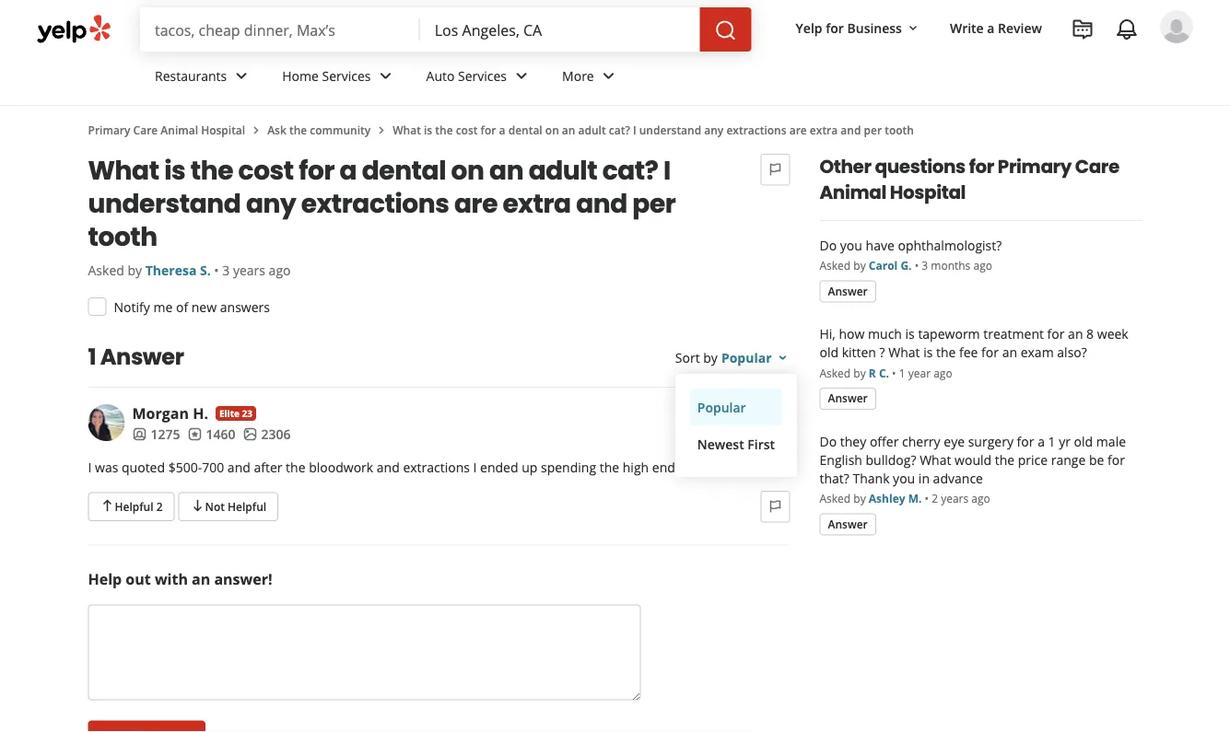 Task type: locate. For each thing, give the bounding box(es) containing it.
0 vertical spatial 16 chevron down v2 image
[[906, 21, 921, 36]]

tooth up questions
[[885, 122, 914, 137]]

report question image
[[768, 162, 783, 177]]

the down "auto"
[[435, 122, 453, 137]]

yelp for business
[[796, 19, 902, 36]]

bob b. image
[[1160, 10, 1194, 43]]

a inside do they offer cherry eye surgery for a 1 yr old male english bulldog? what would the price range be for that? thank you in advance
[[1038, 433, 1045, 450]]

none field up home
[[155, 19, 405, 40]]

2 services from the left
[[458, 67, 507, 84]]

1 horizontal spatial per
[[864, 122, 882, 137]]

answer down "asked by r c."
[[828, 391, 868, 406]]

dental down auto services "link"
[[508, 122, 543, 137]]

1460
[[206, 425, 235, 443]]

2 horizontal spatial 3
[[922, 258, 928, 273]]

primary inside other questions for primary care animal hospital
[[998, 154, 1072, 180]]

for inside button
[[826, 19, 844, 36]]

is inside what is the cost for a dental on an adult cat? i understand any extractions are extra and per tooth
[[164, 152, 185, 188]]

tooth up asked by theresa s.
[[88, 218, 157, 255]]

on
[[545, 122, 559, 137], [451, 152, 484, 188]]

2 none field from the left
[[435, 19, 685, 40]]

ashley
[[869, 491, 906, 506]]

extractions up report question 'image'
[[727, 122, 787, 137]]

cat?
[[609, 122, 630, 137], [603, 152, 659, 188]]

old
[[820, 344, 839, 361], [1074, 433, 1093, 450]]

3 answer link from the top
[[820, 514, 876, 536]]

reviews element
[[188, 425, 235, 443]]

0 horizontal spatial on
[[451, 152, 484, 188]]

asked down kitten
[[820, 365, 851, 381]]

None text field
[[88, 605, 641, 701]]

1 horizontal spatial cost
[[456, 122, 478, 137]]

how
[[839, 325, 865, 343]]

hospital left 16 chevron right v2 image
[[201, 122, 245, 137]]

is
[[424, 122, 432, 137], [164, 152, 185, 188], [906, 325, 915, 343], [924, 344, 933, 361]]

0 vertical spatial years
[[233, 261, 265, 279]]

1 horizontal spatial you
[[893, 470, 915, 487]]

3 right "s." at top left
[[222, 261, 230, 279]]

animal down restaurants
[[161, 122, 198, 137]]

understand up theresa
[[88, 185, 241, 222]]

0 horizontal spatial tooth
[[88, 218, 157, 255]]

cost down 16 chevron right v2 image
[[238, 152, 294, 188]]

3 years ago
[[222, 261, 291, 279], [722, 403, 790, 421]]

0 vertical spatial cost
[[456, 122, 478, 137]]

16 chevron down v2 image
[[906, 21, 921, 36], [776, 351, 790, 365]]

any down ask
[[246, 185, 296, 222]]

animal up have
[[820, 180, 887, 206]]

2 vertical spatial extractions
[[403, 459, 470, 476]]

for right yelp
[[826, 19, 844, 36]]

report answer image
[[768, 500, 783, 514]]

3 years ago up the first
[[722, 403, 790, 421]]

1 horizontal spatial helpful
[[228, 499, 267, 514]]

1 none field from the left
[[155, 19, 405, 40]]

2
[[932, 491, 938, 506], [156, 499, 163, 514]]

0 vertical spatial 3 years ago
[[222, 261, 291, 279]]

24 chevron down v2 image for auto services
[[511, 65, 533, 87]]

extractions
[[727, 122, 787, 137], [301, 185, 449, 222], [403, 459, 470, 476]]

2 vertical spatial years
[[941, 491, 969, 506]]

the left high
[[600, 459, 619, 476]]

questions
[[875, 154, 966, 180]]

treatment
[[984, 325, 1044, 343]]

1 horizontal spatial hospital
[[890, 180, 966, 206]]

a up price
[[1038, 433, 1045, 450]]

years up newest first link
[[733, 403, 765, 421]]

year
[[909, 365, 931, 381]]

0 horizontal spatial 16 chevron down v2 image
[[776, 351, 790, 365]]

1 vertical spatial per
[[633, 185, 676, 222]]

services inside auto services "link"
[[458, 67, 507, 84]]

popular
[[722, 349, 772, 366], [698, 399, 746, 416]]

1 vertical spatial tooth
[[88, 218, 157, 255]]

not
[[205, 499, 225, 514]]

old for kitten
[[820, 344, 839, 361]]

extractions down 16 chevron right v2 icon on the left top
[[301, 185, 449, 222]]

a
[[987, 19, 995, 36], [499, 122, 506, 137], [340, 152, 357, 188], [1038, 433, 1045, 450]]

2 24 chevron down v2 image from the left
[[598, 65, 620, 87]]

by left theresa
[[128, 261, 142, 279]]

you left in
[[893, 470, 915, 487]]

ago
[[974, 258, 993, 273], [269, 261, 291, 279], [934, 365, 953, 381], [768, 403, 790, 421], [972, 491, 991, 506]]

of right end
[[679, 459, 691, 476]]

0 horizontal spatial 24 chevron down v2 image
[[375, 65, 397, 87]]

is right 16 chevron right v2 icon on the left top
[[424, 122, 432, 137]]

ask the community link
[[267, 122, 371, 137]]

the inside do they offer cherry eye surgery for a 1 yr old male english bulldog? what would the price range be for that? thank you in advance
[[995, 451, 1015, 469]]

cost
[[456, 122, 478, 137], [238, 152, 294, 188]]

years up answers
[[233, 261, 265, 279]]

2 horizontal spatial 1
[[1049, 433, 1056, 450]]

by left r
[[854, 365, 866, 381]]

on inside what is the cost for a dental on an adult cat? i understand any extractions are extra and per tooth
[[451, 152, 484, 188]]

1 24 chevron down v2 image from the left
[[231, 65, 253, 87]]

0 horizontal spatial dental
[[362, 152, 446, 188]]

answer link for ?
[[820, 388, 876, 410]]

old right yr
[[1074, 433, 1093, 450]]

asked down that?
[[820, 491, 851, 506]]

0 vertical spatial do
[[820, 236, 837, 254]]

1 horizontal spatial care
[[1075, 154, 1120, 180]]

16 chevron down v2 image up popular link
[[776, 351, 790, 365]]

0 vertical spatial you
[[840, 236, 863, 254]]

understand down business categories element
[[639, 122, 702, 137]]

asked by r c.
[[820, 365, 889, 381]]

hospital
[[201, 122, 245, 137], [890, 180, 966, 206]]

you
[[840, 236, 863, 254], [893, 470, 915, 487]]

they
[[840, 433, 867, 450]]

what is the cost for a dental on an adult cat? i understand any extractions are extra and per tooth down 16 chevron right v2 icon on the left top
[[88, 152, 676, 255]]

the down surgery
[[995, 451, 1015, 469]]

1 24 chevron down v2 image from the left
[[375, 65, 397, 87]]

0 horizontal spatial any
[[246, 185, 296, 222]]

1 services from the left
[[322, 67, 371, 84]]

$500-
[[168, 459, 202, 476]]

1 vertical spatial care
[[1075, 154, 1120, 180]]

0 vertical spatial of
[[176, 298, 188, 316]]

popular right sort by
[[722, 349, 772, 366]]

2 left '16 nothelpful v2' icon
[[156, 499, 163, 514]]

1 vertical spatial on
[[451, 152, 484, 188]]

of
[[176, 298, 188, 316], [679, 459, 691, 476]]

24 chevron down v2 image up 16 chevron right v2 icon on the left top
[[375, 65, 397, 87]]

the inside hi, how much is tapeworm treatment for an 8 week old kitten ? what is the fee for an exam also?
[[936, 344, 956, 361]]

1 left the year
[[899, 365, 906, 381]]

by right 'sort'
[[703, 349, 718, 366]]

1 vertical spatial are
[[454, 185, 498, 222]]

0 vertical spatial care
[[133, 122, 158, 137]]

24 chevron down v2 image for restaurants
[[231, 65, 253, 87]]

for right fee
[[982, 344, 999, 361]]

1 horizontal spatial services
[[458, 67, 507, 84]]

16 chevron down v2 image inside yelp for business button
[[906, 21, 921, 36]]

business
[[848, 19, 902, 36]]

helpful 2
[[115, 499, 163, 514]]

newest first link
[[690, 426, 783, 463]]

what up in
[[920, 451, 952, 469]]

do up english
[[820, 433, 837, 450]]

in
[[919, 470, 930, 487]]

helpful
[[115, 499, 154, 514], [228, 499, 267, 514]]

answer
[[828, 283, 868, 299], [100, 342, 184, 373], [828, 391, 868, 406], [828, 517, 868, 532]]

0 vertical spatial tooth
[[885, 122, 914, 137]]

any inside what is the cost for a dental on an adult cat? i understand any extractions are extra and per tooth
[[246, 185, 296, 222]]

c.
[[879, 365, 889, 381]]

do
[[820, 236, 837, 254], [820, 433, 837, 450]]

tooth inside what is the cost for a dental on an adult cat? i understand any extractions are extra and per tooth
[[88, 218, 157, 255]]

1 vertical spatial answer link
[[820, 388, 876, 410]]

auto
[[426, 67, 455, 84]]

24 chevron down v2 image inside home services link
[[375, 65, 397, 87]]

1 vertical spatial years
[[733, 403, 765, 421]]

16 chevron down v2 image right business
[[906, 21, 921, 36]]

new
[[192, 298, 217, 316]]

you inside do they offer cherry eye surgery for a 1 yr old male english bulldog? what would the price range be for that? thank you in advance
[[893, 470, 915, 487]]

8
[[1087, 325, 1094, 343]]

2 helpful from the left
[[228, 499, 267, 514]]

for down auto services "link"
[[481, 122, 496, 137]]

home
[[282, 67, 319, 84]]

what right 16 chevron right v2 icon on the left top
[[393, 122, 421, 137]]

24 chevron down v2 image inside the more 'link'
[[598, 65, 620, 87]]

answer link for english
[[820, 514, 876, 536]]

0 vertical spatial hospital
[[201, 122, 245, 137]]

answers
[[220, 298, 270, 316]]

of right me
[[176, 298, 188, 316]]

by for asked by r c.
[[854, 365, 866, 381]]

1 horizontal spatial are
[[790, 122, 807, 137]]

24 chevron down v2 image right more
[[598, 65, 620, 87]]

r c. link
[[869, 365, 889, 381]]

3 for s.
[[222, 261, 230, 279]]

services right "auto"
[[458, 67, 507, 84]]

other questions for primary care animal hospital
[[820, 154, 1120, 206]]

not helpful
[[205, 499, 267, 514]]

0 horizontal spatial understand
[[88, 185, 241, 222]]

what is the cost for a dental on an adult cat? i understand any extractions are extra and per tooth down business categories element
[[393, 122, 914, 137]]

do you have ophthalmologist?
[[820, 236, 1002, 254]]

0 horizontal spatial services
[[322, 67, 371, 84]]

1 for 1 year ago
[[899, 365, 906, 381]]

by for asked by ashley m.
[[854, 491, 866, 506]]

hospital inside other questions for primary care animal hospital
[[890, 180, 966, 206]]

0 horizontal spatial none field
[[155, 19, 405, 40]]

what
[[393, 122, 421, 137], [88, 152, 159, 188], [889, 344, 920, 361], [920, 451, 952, 469]]

spending
[[541, 459, 596, 476]]

help
[[88, 569, 122, 589]]

1 horizontal spatial primary
[[998, 154, 1072, 180]]

none field up more
[[435, 19, 685, 40]]

1 up photo of morgan h.
[[88, 342, 96, 373]]

16 chevron down v2 image inside popular popup button
[[776, 351, 790, 365]]

what down the primary care animal hospital
[[88, 152, 159, 188]]

0 horizontal spatial 3
[[222, 261, 230, 279]]

what right ?
[[889, 344, 920, 361]]

popular button
[[722, 349, 790, 366]]

None field
[[155, 19, 405, 40], [435, 19, 685, 40]]

old down hi,
[[820, 344, 839, 361]]

up
[[522, 459, 538, 476]]

is up 1 year ago at the right
[[924, 344, 933, 361]]

ask
[[267, 122, 286, 137]]

also?
[[1057, 344, 1087, 361]]

any down business categories element
[[704, 122, 724, 137]]

24 chevron down v2 image right restaurants
[[231, 65, 253, 87]]

1 vertical spatial of
[[679, 459, 691, 476]]

1 horizontal spatial old
[[1074, 433, 1093, 450]]

auto services link
[[412, 52, 548, 105]]

dental
[[508, 122, 543, 137], [362, 152, 446, 188]]

the
[[289, 122, 307, 137], [435, 122, 453, 137], [191, 152, 233, 188], [936, 344, 956, 361], [995, 451, 1015, 469], [286, 459, 306, 476], [600, 459, 619, 476]]

1 vertical spatial animal
[[820, 180, 887, 206]]

1 vertical spatial do
[[820, 433, 837, 450]]

do inside do they offer cherry eye surgery for a 1 yr old male english bulldog? what would the price range be for that? thank you in advance
[[820, 433, 837, 450]]

0 horizontal spatial you
[[840, 236, 863, 254]]

by for sort by
[[703, 349, 718, 366]]

hospital up do you have ophthalmologist?
[[890, 180, 966, 206]]

ago right months
[[974, 258, 993, 273]]

0 horizontal spatial primary
[[88, 122, 130, 137]]

0 horizontal spatial cost
[[238, 152, 294, 188]]

0 horizontal spatial 24 chevron down v2 image
[[231, 65, 253, 87]]

24 chevron down v2 image inside auto services "link"
[[511, 65, 533, 87]]

1 vertical spatial old
[[1074, 433, 1093, 450]]

0 vertical spatial old
[[820, 344, 839, 361]]

16 chevron down v2 image for popular
[[776, 351, 790, 365]]

1 vertical spatial popular
[[698, 399, 746, 416]]

answer link down "asked by r c."
[[820, 388, 876, 410]]

1 vertical spatial cat?
[[603, 152, 659, 188]]

0 vertical spatial dental
[[508, 122, 543, 137]]

extra inside what is the cost for a dental on an adult cat? i understand any extractions are extra and per tooth
[[503, 185, 571, 222]]

0 horizontal spatial 1
[[88, 342, 96, 373]]

1 vertical spatial adult
[[529, 152, 597, 188]]

1 horizontal spatial animal
[[820, 180, 887, 206]]

0 horizontal spatial 3 years ago
[[222, 261, 291, 279]]

1 vertical spatial extra
[[503, 185, 571, 222]]

0 horizontal spatial care
[[133, 122, 158, 137]]

helpful down quoted on the bottom left
[[115, 499, 154, 514]]

cat? inside what is the cost for a dental on an adult cat? i understand any extractions are extra and per tooth
[[603, 152, 659, 188]]

1 vertical spatial extractions
[[301, 185, 449, 222]]

3 months ago
[[922, 258, 993, 273]]

years down advance
[[941, 491, 969, 506]]

1 horizontal spatial 24 chevron down v2 image
[[511, 65, 533, 87]]

popular for popular link
[[698, 399, 746, 416]]

restaurants link
[[140, 52, 268, 105]]

yelp for business button
[[789, 11, 928, 44]]

popular for popular popup button
[[722, 349, 772, 366]]

0 vertical spatial what is the cost for a dental on an adult cat? i understand any extractions are extra and per tooth
[[393, 122, 914, 137]]

1 do from the top
[[820, 236, 837, 254]]

3 right g.
[[922, 258, 928, 273]]

Near text field
[[435, 19, 685, 40]]

0 vertical spatial popular
[[722, 349, 772, 366]]

0 vertical spatial any
[[704, 122, 724, 137]]

1 horizontal spatial none field
[[435, 19, 685, 40]]

1 horizontal spatial 16 chevron down v2 image
[[906, 21, 921, 36]]

adult
[[578, 122, 606, 137], [529, 152, 597, 188]]

1 horizontal spatial extra
[[810, 122, 838, 137]]

by down 'thank'
[[854, 491, 866, 506]]

24 chevron down v2 image right auto services
[[511, 65, 533, 87]]

elite
[[219, 407, 240, 420]]

16 chevron right v2 image
[[249, 123, 264, 138]]

1 horizontal spatial understand
[[639, 122, 702, 137]]

0 horizontal spatial old
[[820, 344, 839, 361]]

0 vertical spatial on
[[545, 122, 559, 137]]

do up the asked by carol g.
[[820, 236, 837, 254]]

old inside hi, how much is tapeworm treatment for an 8 week old kitten ? what is the fee for an exam also?
[[820, 344, 839, 361]]

asked left carol
[[820, 258, 851, 273]]

advance
[[933, 470, 983, 487]]

surgery
[[968, 433, 1014, 450]]

23
[[242, 407, 252, 420]]

2 answer link from the top
[[820, 388, 876, 410]]

24 chevron down v2 image inside restaurants link
[[231, 65, 253, 87]]

1 horizontal spatial 1
[[899, 365, 906, 381]]

for
[[826, 19, 844, 36], [481, 122, 496, 137], [299, 152, 335, 188], [969, 154, 995, 180], [1048, 325, 1065, 343], [982, 344, 999, 361], [1017, 433, 1035, 450], [1108, 451, 1125, 469]]

cost down auto services "link"
[[456, 122, 478, 137]]

what inside what is the cost for a dental on an adult cat? i understand any extractions are extra and per tooth
[[88, 152, 159, 188]]

0 horizontal spatial extra
[[503, 185, 571, 222]]

primary
[[88, 122, 130, 137], [998, 154, 1072, 180]]

1 horizontal spatial dental
[[508, 122, 543, 137]]

0 vertical spatial understand
[[639, 122, 702, 137]]

search image
[[715, 19, 737, 42]]

are inside what is the cost for a dental on an adult cat? i understand any extractions are extra and per tooth
[[454, 185, 498, 222]]

ago down advance
[[972, 491, 991, 506]]

s.
[[200, 261, 211, 279]]

old inside do they offer cherry eye surgery for a 1 yr old male english bulldog? what would the price range be for that? thank you in advance
[[1074, 433, 1093, 450]]

services inside home services link
[[322, 67, 371, 84]]

by left carol
[[854, 258, 866, 273]]

quoted
[[122, 459, 165, 476]]

answer link down the asked by carol g.
[[820, 281, 876, 303]]

helpful right the not
[[228, 499, 267, 514]]

care inside other questions for primary care animal hospital
[[1075, 154, 1120, 180]]

what is the cost for a dental on an adult cat? i understand any extractions are extra and per tooth
[[393, 122, 914, 137], [88, 152, 676, 255]]

None search field
[[140, 7, 755, 52]]

1 left yr
[[1049, 433, 1056, 450]]

popular up newest
[[698, 399, 746, 416]]

1 horizontal spatial years
[[733, 403, 765, 421]]

g.
[[901, 258, 912, 273]]

1 inside do they offer cherry eye surgery for a 1 yr old male english bulldog? what would the price range be for that? thank you in advance
[[1049, 433, 1056, 450]]

what inside hi, how much is tapeworm treatment for an 8 week old kitten ? what is the fee for an exam also?
[[889, 344, 920, 361]]

2 24 chevron down v2 image from the left
[[511, 65, 533, 87]]

fee
[[960, 344, 978, 361]]

1 vertical spatial dental
[[362, 152, 446, 188]]

2 do from the top
[[820, 433, 837, 450]]

2 years ago
[[932, 491, 991, 506]]

answer down the asked by carol g.
[[828, 283, 868, 299]]

3 up newest
[[722, 403, 729, 421]]

notify
[[114, 298, 150, 316]]

by for asked by theresa s.
[[128, 261, 142, 279]]

2 horizontal spatial years
[[941, 491, 969, 506]]

ophthalmologist?
[[898, 236, 1002, 254]]

asked for asked by theresa s.
[[88, 261, 124, 279]]

1 vertical spatial you
[[893, 470, 915, 487]]

16 nothelpful v2 image
[[190, 499, 205, 514]]

is down the primary care animal hospital
[[164, 152, 185, 188]]

week
[[1098, 325, 1129, 343]]

1 horizontal spatial 24 chevron down v2 image
[[598, 65, 620, 87]]

services right home
[[322, 67, 371, 84]]

help out with an answer!
[[88, 569, 272, 589]]

ago up answers
[[269, 261, 291, 279]]

0 horizontal spatial years
[[233, 261, 265, 279]]

answer down notify
[[100, 342, 184, 373]]

1
[[88, 342, 96, 373], [899, 365, 906, 381], [1049, 433, 1056, 450]]

1 vertical spatial any
[[246, 185, 296, 222]]

2 right m.
[[932, 491, 938, 506]]

0 vertical spatial primary
[[88, 122, 130, 137]]

years
[[233, 261, 265, 279], [733, 403, 765, 421], [941, 491, 969, 506]]

asked up notify
[[88, 261, 124, 279]]

answer for hi, how much is tapeworm treatment for an 8 week old kitten ? what is the fee for an exam also?
[[828, 391, 868, 406]]

dental down 16 chevron right v2 icon on the left top
[[362, 152, 446, 188]]

24 chevron down v2 image
[[375, 65, 397, 87], [598, 65, 620, 87]]

0 vertical spatial answer link
[[820, 281, 876, 303]]

animal inside other questions for primary care animal hospital
[[820, 180, 887, 206]]

other
[[820, 154, 872, 180]]

answer link down asked by ashley m.
[[820, 514, 876, 536]]

24 chevron down v2 image
[[231, 65, 253, 87], [511, 65, 533, 87]]

16 review v2 image
[[188, 427, 202, 442]]

and
[[841, 122, 861, 137], [576, 185, 628, 222], [228, 459, 251, 476], [377, 459, 400, 476]]

for right questions
[[969, 154, 995, 180]]

you up the asked by carol g.
[[840, 236, 863, 254]]

1 answer link from the top
[[820, 281, 876, 303]]

answer down asked by ashley m.
[[828, 517, 868, 532]]

0 horizontal spatial helpful
[[115, 499, 154, 514]]

ago right the year
[[934, 365, 953, 381]]

16 chevron down v2 image for yelp for business
[[906, 21, 921, 36]]

helpful inside "button"
[[228, 499, 267, 514]]

24 chevron down v2 image for more
[[598, 65, 620, 87]]

3 years ago up answers
[[222, 261, 291, 279]]

1 vertical spatial understand
[[88, 185, 241, 222]]

0 horizontal spatial hospital
[[201, 122, 245, 137]]

extractions left ended on the left bottom of the page
[[403, 459, 470, 476]]

0 horizontal spatial per
[[633, 185, 676, 222]]



Task type: describe. For each thing, give the bounding box(es) containing it.
0 vertical spatial cat?
[[609, 122, 630, 137]]

be
[[1089, 451, 1105, 469]]

bulldog?
[[866, 451, 917, 469]]

years for asked by theresa s.
[[233, 261, 265, 279]]

the right ask
[[289, 122, 307, 137]]

elite 23 link
[[216, 406, 256, 421]]

do for do you have ophthalmologist?
[[820, 236, 837, 254]]

primary care animal hospital
[[88, 122, 245, 137]]

0 vertical spatial are
[[790, 122, 807, 137]]

write
[[950, 19, 984, 36]]

would
[[955, 451, 992, 469]]

write a review link
[[943, 11, 1050, 44]]

1 for 1 answer
[[88, 342, 96, 373]]

community
[[310, 122, 371, 137]]

for inside other questions for primary care animal hospital
[[969, 154, 995, 180]]

for down ask the community
[[299, 152, 335, 188]]

notify me of new answers
[[114, 298, 270, 316]]

answer for do they offer cherry eye surgery for a 1 yr old male english bulldog? what would the price range be for that? thank you in advance
[[828, 517, 868, 532]]

?
[[880, 344, 885, 361]]

first
[[748, 436, 775, 453]]

do they offer cherry eye surgery for a 1 yr old male english bulldog? what would the price range be for that? thank you in advance
[[820, 433, 1126, 487]]

by for asked by carol g.
[[854, 258, 866, 273]]

hi, how much is tapeworm treatment for an 8 week old kitten ? what is the fee for an exam also?
[[820, 325, 1129, 361]]

morgan h.
[[132, 404, 208, 424]]

1275
[[151, 425, 180, 443]]

ago up the first
[[768, 403, 790, 421]]

ago for asked by ashley m.
[[972, 491, 991, 506]]

0 vertical spatial extractions
[[727, 122, 787, 137]]

1 horizontal spatial on
[[545, 122, 559, 137]]

price
[[1018, 451, 1048, 469]]

business categories element
[[140, 52, 1194, 105]]

was
[[95, 459, 118, 476]]

the right after on the left of page
[[286, 459, 306, 476]]

a down community
[[340, 152, 357, 188]]

Find text field
[[155, 19, 405, 40]]

home services
[[282, 67, 371, 84]]

range
[[1051, 451, 1086, 469]]

asked for asked by carol g.
[[820, 258, 851, 273]]

for down male
[[1108, 451, 1125, 469]]

a down auto services "link"
[[499, 122, 506, 137]]

photos element
[[243, 425, 291, 443]]

that.
[[694, 459, 722, 476]]

carol
[[869, 258, 898, 273]]

for up price
[[1017, 433, 1035, 450]]

old for male
[[1074, 433, 1093, 450]]

none field find
[[155, 19, 405, 40]]

asked by ashley m.
[[820, 491, 922, 506]]

1 vertical spatial what is the cost for a dental on an adult cat? i understand any extractions are extra and per tooth
[[88, 152, 676, 255]]

after
[[254, 459, 282, 476]]

16 friends v2 image
[[132, 427, 147, 442]]

answer!
[[214, 569, 272, 589]]

have
[[866, 236, 895, 254]]

ask the community
[[267, 122, 371, 137]]

answer for do you have ophthalmologist?
[[828, 283, 868, 299]]

0 horizontal spatial of
[[176, 298, 188, 316]]

photo of morgan h. image
[[88, 405, 125, 442]]

high
[[623, 459, 649, 476]]

restaurants
[[155, 67, 227, 84]]

3 for g.
[[922, 258, 928, 273]]

is right much
[[906, 325, 915, 343]]

0 vertical spatial per
[[864, 122, 882, 137]]

ended
[[480, 459, 519, 476]]

asked for asked by ashley m.
[[820, 491, 851, 506]]

understand inside what is the cost for a dental on an adult cat? i understand any extractions are extra and per tooth
[[88, 185, 241, 222]]

1 horizontal spatial 3
[[722, 403, 729, 421]]

asked for asked by r c.
[[820, 365, 851, 381]]

a right write
[[987, 19, 995, 36]]

none field near
[[435, 19, 685, 40]]

more link
[[548, 52, 635, 105]]

0 vertical spatial animal
[[161, 122, 198, 137]]

r
[[869, 365, 876, 381]]

theresa s. link
[[145, 261, 211, 279]]

eye
[[944, 433, 965, 450]]

1 helpful from the left
[[115, 499, 154, 514]]

thank
[[853, 470, 890, 487]]

theresa
[[145, 261, 197, 279]]

1 horizontal spatial of
[[679, 459, 691, 476]]

yr
[[1059, 433, 1071, 450]]

ago for asked by theresa s.
[[269, 261, 291, 279]]

700
[[202, 459, 224, 476]]

16 photos v2 image
[[243, 427, 258, 442]]

ashley m. link
[[869, 491, 922, 506]]

out
[[126, 569, 151, 589]]

auto services
[[426, 67, 507, 84]]

m.
[[909, 491, 922, 506]]

bloodwork
[[309, 459, 373, 476]]

do for do they offer cherry eye surgery for a 1 yr old male english bulldog? what would the price range be for that? thank you in advance
[[820, 433, 837, 450]]

the down primary care animal hospital link
[[191, 152, 233, 188]]

years for asked by ashley m.
[[941, 491, 969, 506]]

user actions element
[[781, 8, 1219, 122]]

review
[[998, 19, 1042, 36]]

male
[[1097, 433, 1126, 450]]

not helpful button
[[178, 493, 279, 522]]

yelp
[[796, 19, 823, 36]]

1 horizontal spatial tooth
[[885, 122, 914, 137]]

months
[[931, 258, 971, 273]]

16 helpful v2 image
[[100, 499, 115, 514]]

projects image
[[1072, 18, 1094, 41]]

newest
[[698, 436, 744, 453]]

much
[[868, 325, 902, 343]]

for up 'also?'
[[1048, 325, 1065, 343]]

exam
[[1021, 344, 1054, 361]]

24 chevron down v2 image for home services
[[375, 65, 397, 87]]

kitten
[[842, 344, 876, 361]]

friends element
[[132, 425, 180, 443]]

write a review
[[950, 19, 1042, 36]]

0 horizontal spatial 2
[[156, 499, 163, 514]]

ago for asked by r c.
[[934, 365, 953, 381]]

primary care animal hospital link
[[88, 122, 245, 137]]

newest first
[[698, 436, 775, 453]]

ago for asked by carol g.
[[974, 258, 993, 273]]

notifications image
[[1116, 18, 1138, 41]]

i was quoted $500-700 and after the bloodwork and extractions i ended up spending the high end of that.
[[88, 459, 722, 476]]

services for auto services
[[458, 67, 507, 84]]

services for home services
[[322, 67, 371, 84]]

that?
[[820, 470, 850, 487]]

morgan h. link
[[132, 404, 208, 424]]

home services link
[[268, 52, 412, 105]]

1 horizontal spatial any
[[704, 122, 724, 137]]

h.
[[193, 404, 208, 424]]

hi,
[[820, 325, 836, 343]]

1 horizontal spatial 2
[[932, 491, 938, 506]]

per inside what is the cost for a dental on an adult cat? i understand any extractions are extra and per tooth
[[633, 185, 676, 222]]

1 vertical spatial cost
[[238, 152, 294, 188]]

sort by
[[675, 349, 718, 366]]

popular link
[[690, 389, 783, 426]]

what inside do they offer cherry eye surgery for a 1 yr old male english bulldog? what would the price range be for that? thank you in advance
[[920, 451, 952, 469]]

asked by theresa s.
[[88, 261, 211, 279]]

me
[[153, 298, 173, 316]]

1 horizontal spatial 3 years ago
[[722, 403, 790, 421]]

16 chevron right v2 image
[[374, 123, 389, 138]]

i inside what is the cost for a dental on an adult cat? i understand any extractions are extra and per tooth
[[664, 152, 671, 188]]

dental inside what is the cost for a dental on an adult cat? i understand any extractions are extra and per tooth
[[362, 152, 446, 188]]

more
[[562, 67, 594, 84]]

0 vertical spatial adult
[[578, 122, 606, 137]]

1 answer
[[88, 342, 184, 373]]

tapeworm
[[918, 325, 980, 343]]



Task type: vqa. For each thing, say whether or not it's contained in the screenshot.
'old' in the Do they offer cherry eye surgery for a 1 yr old male English bulldog? What would the price range be for that? Thank you in advance
yes



